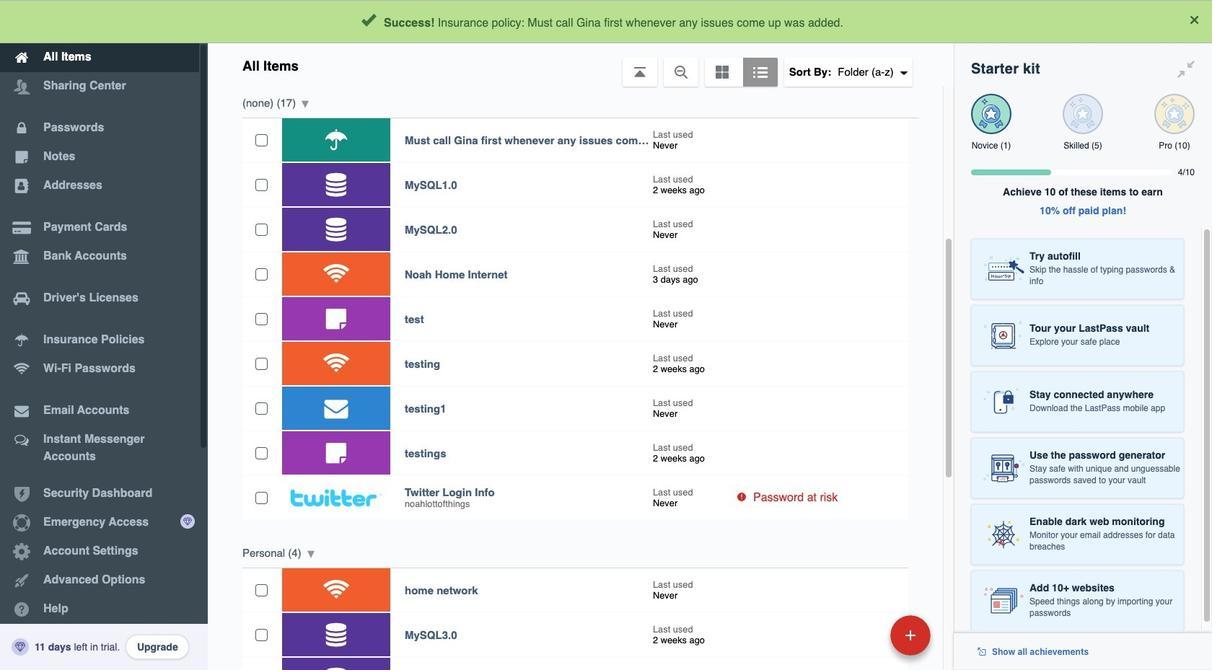 Task type: locate. For each thing, give the bounding box(es) containing it.
vault options navigation
[[208, 43, 954, 87]]

main navigation navigation
[[0, 0, 208, 671]]

alert
[[0, 0, 1213, 43]]



Task type: describe. For each thing, give the bounding box(es) containing it.
new item element
[[792, 615, 936, 656]]

new item navigation
[[792, 611, 940, 671]]

Search search field
[[348, 6, 925, 38]]

search my vault text field
[[348, 6, 925, 38]]



Task type: vqa. For each thing, say whether or not it's contained in the screenshot.
Alert on the top of the page
yes



